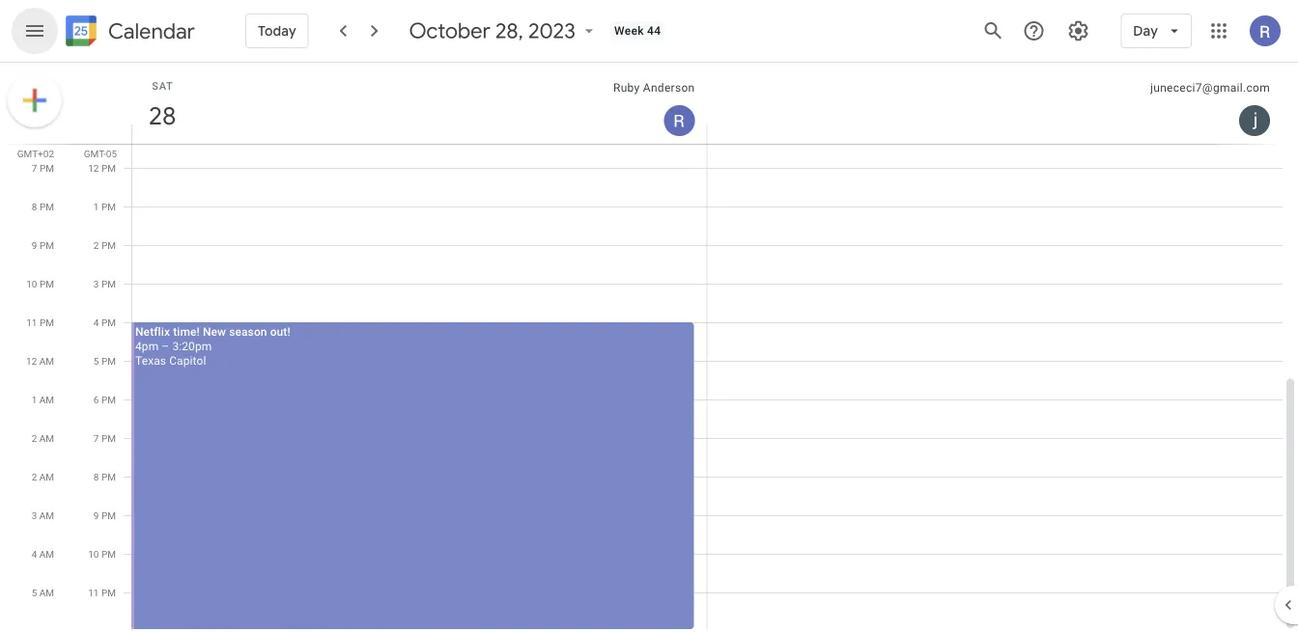 Task type: vqa. For each thing, say whether or not it's contained in the screenshot.
tab list containing Event
no



Task type: describe. For each thing, give the bounding box(es) containing it.
1 vertical spatial 9
[[94, 510, 99, 522]]

0 vertical spatial 11 pm
[[26, 317, 54, 329]]

4 for 4 am
[[32, 549, 37, 560]]

ruby
[[614, 81, 640, 95]]

1 vertical spatial 8 pm
[[94, 472, 116, 483]]

0 vertical spatial 10 pm
[[26, 278, 54, 290]]

4 pm
[[94, 317, 116, 329]]

new
[[203, 325, 226, 339]]

1 am from the top
[[39, 356, 54, 367]]

–
[[162, 340, 169, 353]]

today button
[[245, 8, 309, 54]]

1 horizontal spatial 10
[[88, 549, 99, 560]]

1 vertical spatial 2
[[32, 433, 37, 445]]

7 am from the top
[[39, 588, 54, 599]]

capitol
[[169, 354, 206, 368]]

season
[[229, 325, 267, 339]]

1 horizontal spatial 7
[[94, 433, 99, 445]]

2023
[[529, 17, 576, 44]]

day button
[[1121, 8, 1192, 54]]

week 44
[[615, 24, 661, 38]]

12 for 12 am
[[26, 356, 37, 367]]

6 pm
[[94, 394, 116, 406]]

1 horizontal spatial 7 pm
[[94, 433, 116, 445]]

1 pm
[[94, 201, 116, 213]]

28,
[[496, 17, 524, 44]]

1 horizontal spatial 11 pm
[[88, 588, 116, 599]]

2 vertical spatial 2
[[32, 472, 37, 483]]

calendar
[[108, 18, 195, 45]]

anderson
[[643, 81, 695, 95]]

5 am from the top
[[39, 510, 54, 522]]

settings menu image
[[1067, 19, 1090, 43]]

texas
[[135, 354, 166, 368]]

3 am
[[32, 510, 54, 522]]

1 horizontal spatial 8
[[94, 472, 99, 483]]

0 horizontal spatial 9
[[32, 240, 37, 251]]

0 vertical spatial 8
[[32, 201, 37, 213]]

1 vertical spatial 10 pm
[[88, 549, 116, 560]]

4 am from the top
[[39, 472, 54, 483]]

0 horizontal spatial 8 pm
[[32, 201, 54, 213]]

12 am
[[26, 356, 54, 367]]

12 for 12 pm
[[88, 162, 99, 174]]

3 for 3 pm
[[94, 278, 99, 290]]

3 am from the top
[[39, 433, 54, 445]]

time!
[[173, 325, 200, 339]]

day
[[1134, 22, 1159, 40]]

netflix time! new season out! 4pm – 3:20pm texas capitol
[[135, 325, 291, 368]]

october
[[409, 17, 491, 44]]

october 28, 2023
[[409, 17, 576, 44]]

gmt-
[[84, 148, 106, 159]]



Task type: locate. For each thing, give the bounding box(es) containing it.
11
[[26, 317, 37, 329], [88, 588, 99, 599]]

week
[[615, 24, 644, 38]]

pm
[[40, 162, 54, 174], [101, 162, 116, 174], [40, 201, 54, 213], [101, 201, 116, 213], [40, 240, 54, 251], [101, 240, 116, 251], [40, 278, 54, 290], [101, 278, 116, 290], [40, 317, 54, 329], [101, 317, 116, 329], [101, 356, 116, 367], [101, 394, 116, 406], [101, 433, 116, 445], [101, 472, 116, 483], [101, 510, 116, 522], [101, 549, 116, 560], [101, 588, 116, 599]]

0 vertical spatial 2
[[94, 240, 99, 251]]

2 am
[[32, 433, 54, 445], [32, 472, 54, 483]]

junececi7@gmail.com column header
[[707, 63, 1283, 144]]

1 horizontal spatial 12
[[88, 162, 99, 174]]

4 am
[[32, 549, 54, 560]]

10 pm
[[26, 278, 54, 290], [88, 549, 116, 560]]

9 left 2 pm
[[32, 240, 37, 251]]

0 vertical spatial 5
[[94, 356, 99, 367]]

0 vertical spatial 9
[[32, 240, 37, 251]]

0 horizontal spatial 7
[[32, 162, 37, 174]]

0 vertical spatial 3
[[94, 278, 99, 290]]

3 up 4 am
[[32, 510, 37, 522]]

am down 3 am
[[39, 549, 54, 560]]

5 pm
[[94, 356, 116, 367]]

am
[[39, 356, 54, 367], [39, 394, 54, 406], [39, 433, 54, 445], [39, 472, 54, 483], [39, 510, 54, 522], [39, 549, 54, 560], [39, 588, 54, 599]]

12 down gmt- at the left top of the page
[[88, 162, 99, 174]]

1 vertical spatial 9 pm
[[94, 510, 116, 522]]

11 pm right the 5 am on the left
[[88, 588, 116, 599]]

10 right 4 am
[[88, 549, 99, 560]]

7 pm down gmt+02 at the top left of page
[[32, 162, 54, 174]]

1 am
[[32, 394, 54, 406]]

am up 3 am
[[39, 472, 54, 483]]

saturday, october 28 element
[[140, 94, 185, 138]]

10
[[26, 278, 37, 290], [88, 549, 99, 560]]

4pm
[[135, 340, 159, 353]]

9 pm left 2 pm
[[32, 240, 54, 251]]

7
[[32, 162, 37, 174], [94, 433, 99, 445]]

2 am from the top
[[39, 394, 54, 406]]

1 vertical spatial 11
[[88, 588, 99, 599]]

0 horizontal spatial 8
[[32, 201, 37, 213]]

1 vertical spatial 7 pm
[[94, 433, 116, 445]]

1 horizontal spatial 8 pm
[[94, 472, 116, 483]]

7 down the 6 at left
[[94, 433, 99, 445]]

0 vertical spatial 12
[[88, 162, 99, 174]]

44
[[647, 24, 661, 38]]

am up 1 am at the left bottom of the page
[[39, 356, 54, 367]]

1 horizontal spatial 9 pm
[[94, 510, 116, 522]]

3 for 3 am
[[32, 510, 37, 522]]

7 pm
[[32, 162, 54, 174], [94, 433, 116, 445]]

gmt-05
[[84, 148, 117, 159]]

0 vertical spatial 9 pm
[[32, 240, 54, 251]]

2 pm
[[94, 240, 116, 251]]

28 grid
[[0, 63, 1299, 633]]

12 up 1 am at the left bottom of the page
[[26, 356, 37, 367]]

4 for 4 pm
[[94, 317, 99, 329]]

0 horizontal spatial 7 pm
[[32, 162, 54, 174]]

0 horizontal spatial 1
[[32, 394, 37, 406]]

0 vertical spatial 1
[[94, 201, 99, 213]]

9
[[32, 240, 37, 251], [94, 510, 99, 522]]

netflix
[[135, 325, 170, 339]]

0 horizontal spatial 11
[[26, 317, 37, 329]]

1 vertical spatial 4
[[32, 549, 37, 560]]

1
[[94, 201, 99, 213], [32, 394, 37, 406]]

0 vertical spatial 7
[[32, 162, 37, 174]]

3
[[94, 278, 99, 290], [32, 510, 37, 522]]

5 for 5 pm
[[94, 356, 99, 367]]

5 up the 6 at left
[[94, 356, 99, 367]]

8 pm down gmt+02 at the top left of page
[[32, 201, 54, 213]]

0 horizontal spatial 9 pm
[[32, 240, 54, 251]]

11 pm up 12 am
[[26, 317, 54, 329]]

4 down 3 am
[[32, 549, 37, 560]]

am down 4 am
[[39, 588, 54, 599]]

3:20pm
[[172, 340, 212, 353]]

28 column header
[[131, 63, 708, 144]]

6
[[94, 394, 99, 406]]

1 vertical spatial 2 am
[[32, 472, 54, 483]]

sat 28
[[147, 80, 175, 132]]

2 am down 1 am at the left bottom of the page
[[32, 433, 54, 445]]

3 down 2 pm
[[94, 278, 99, 290]]

0 vertical spatial 8 pm
[[32, 201, 54, 213]]

2
[[94, 240, 99, 251], [32, 433, 37, 445], [32, 472, 37, 483]]

3 pm
[[94, 278, 116, 290]]

5 down 4 am
[[32, 588, 37, 599]]

2 am up 3 am
[[32, 472, 54, 483]]

2 down "1 pm"
[[94, 240, 99, 251]]

out!
[[270, 325, 291, 339]]

8 down the 6 at left
[[94, 472, 99, 483]]

0 vertical spatial 7 pm
[[32, 162, 54, 174]]

1 vertical spatial 12
[[26, 356, 37, 367]]

1 vertical spatial 11 pm
[[88, 588, 116, 599]]

9 right 3 am
[[94, 510, 99, 522]]

11 up 12 am
[[26, 317, 37, 329]]

12
[[88, 162, 99, 174], [26, 356, 37, 367]]

4 down '3 pm'
[[94, 317, 99, 329]]

5
[[94, 356, 99, 367], [32, 588, 37, 599]]

0 vertical spatial 2 am
[[32, 433, 54, 445]]

1 down '12 pm'
[[94, 201, 99, 213]]

1 horizontal spatial 9
[[94, 510, 99, 522]]

sat
[[152, 80, 174, 92]]

5 am
[[32, 588, 54, 599]]

6 am from the top
[[39, 549, 54, 560]]

8 down gmt+02 at the top left of page
[[32, 201, 37, 213]]

0 vertical spatial 10
[[26, 278, 37, 290]]

1 for 1 am
[[32, 394, 37, 406]]

0 vertical spatial 4
[[94, 317, 99, 329]]

1 vertical spatial 5
[[32, 588, 37, 599]]

am down 12 am
[[39, 394, 54, 406]]

8 pm down 6 pm
[[94, 472, 116, 483]]

0 vertical spatial 11
[[26, 317, 37, 329]]

calendar heading
[[104, 18, 195, 45]]

gmt+02
[[17, 148, 54, 159]]

8 pm
[[32, 201, 54, 213], [94, 472, 116, 483]]

11 pm
[[26, 317, 54, 329], [88, 588, 116, 599]]

1 vertical spatial 7
[[94, 433, 99, 445]]

am down 1 am at the left bottom of the page
[[39, 433, 54, 445]]

4
[[94, 317, 99, 329], [32, 549, 37, 560]]

1 2 am from the top
[[32, 433, 54, 445]]

0 horizontal spatial 12
[[26, 356, 37, 367]]

1 vertical spatial 1
[[32, 394, 37, 406]]

am up 4 am
[[39, 510, 54, 522]]

0 horizontal spatial 10 pm
[[26, 278, 54, 290]]

0 horizontal spatial 10
[[26, 278, 37, 290]]

1 vertical spatial 3
[[32, 510, 37, 522]]

1 horizontal spatial 3
[[94, 278, 99, 290]]

1 horizontal spatial 1
[[94, 201, 99, 213]]

junececi7@gmail.com
[[1151, 81, 1271, 95]]

8
[[32, 201, 37, 213], [94, 472, 99, 483]]

28
[[147, 100, 175, 132]]

1 vertical spatial 10
[[88, 549, 99, 560]]

october 28, 2023 button
[[402, 17, 607, 44]]

1 horizontal spatial 10 pm
[[88, 549, 116, 560]]

0 horizontal spatial 5
[[32, 588, 37, 599]]

0 horizontal spatial 4
[[32, 549, 37, 560]]

10 pm right 4 am
[[88, 549, 116, 560]]

9 pm
[[32, 240, 54, 251], [94, 510, 116, 522]]

05
[[106, 148, 117, 159]]

2 2 am from the top
[[32, 472, 54, 483]]

10 pm left '3 pm'
[[26, 278, 54, 290]]

5 for 5 am
[[32, 588, 37, 599]]

1 down 12 am
[[32, 394, 37, 406]]

ruby anderson
[[614, 81, 695, 95]]

12 pm
[[88, 162, 116, 174]]

7 down gmt+02 at the top left of page
[[32, 162, 37, 174]]

0 horizontal spatial 3
[[32, 510, 37, 522]]

9 pm right 3 am
[[94, 510, 116, 522]]

11 right the 5 am on the left
[[88, 588, 99, 599]]

2 down 1 am at the left bottom of the page
[[32, 433, 37, 445]]

7 pm down 6 pm
[[94, 433, 116, 445]]

1 for 1 pm
[[94, 201, 99, 213]]

0 horizontal spatial 11 pm
[[26, 317, 54, 329]]

1 horizontal spatial 11
[[88, 588, 99, 599]]

2 up 3 am
[[32, 472, 37, 483]]

10 left '3 pm'
[[26, 278, 37, 290]]

1 horizontal spatial 4
[[94, 317, 99, 329]]

calendar element
[[62, 12, 195, 54]]

main drawer image
[[23, 19, 46, 43]]

1 vertical spatial 8
[[94, 472, 99, 483]]

today
[[258, 22, 296, 40]]

1 horizontal spatial 5
[[94, 356, 99, 367]]



